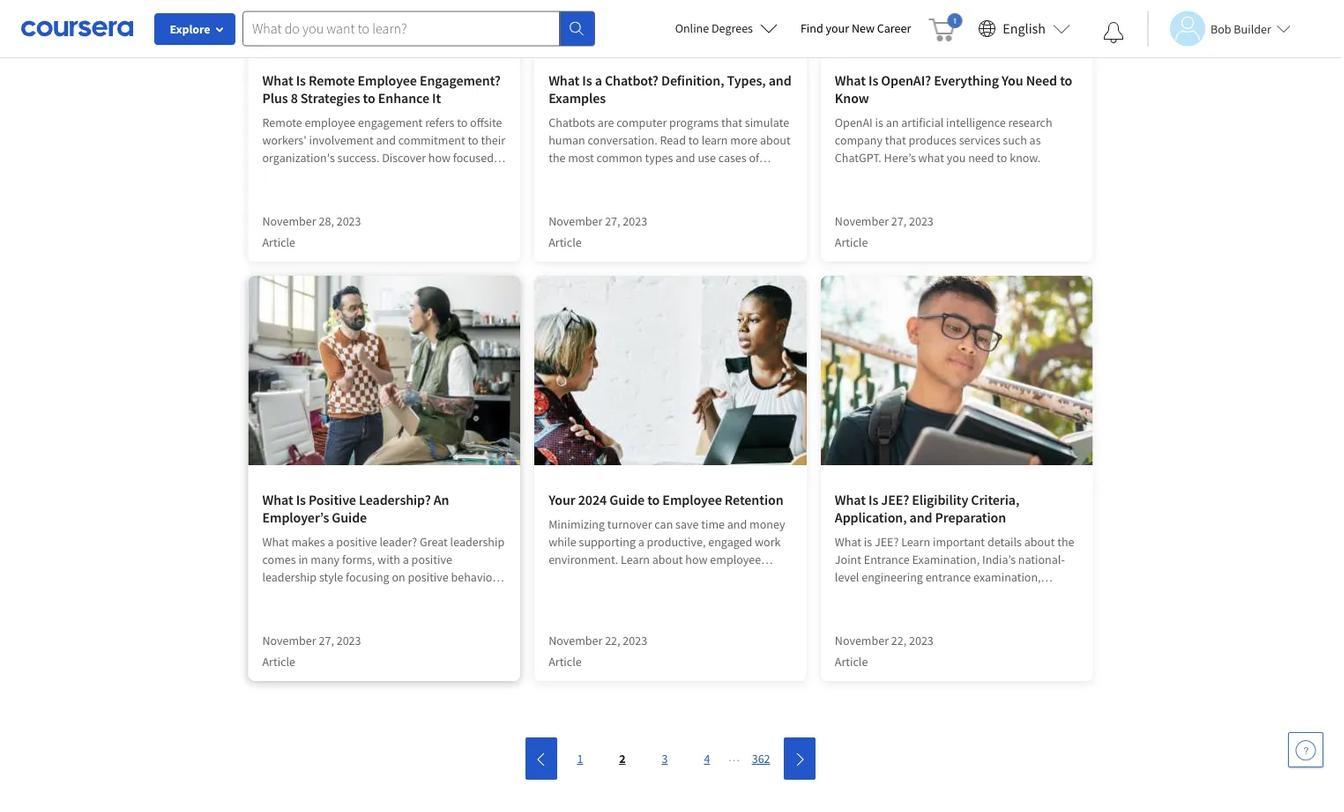 Task type: locate. For each thing, give the bounding box(es) containing it.
human
[[549, 132, 585, 148]]

employee
[[357, 71, 417, 89], [662, 491, 722, 509]]

company up chatgpt.
[[835, 132, 882, 148]]

more up adopt
[[294, 587, 321, 603]]

is left positive
[[296, 491, 306, 509]]

0 vertical spatial leadership
[[450, 534, 504, 550]]

to inside 'what is jee? eligibility criteria, application, and preparation what is jee? learn important details about the joint entrance examination, india's national- level engineering entrance examination, including how to prepare.'
[[910, 587, 921, 603]]

1 horizontal spatial 22,
[[891, 633, 907, 649]]

can inside your 2024 guide to employee retention minimizing turnover can save time and money while supporting a productive, engaged work environment. learn about how employee retention helps your business flourish.
[[654, 517, 673, 533]]

1 horizontal spatial learn
[[621, 552, 650, 568]]

1 vertical spatial that
[[885, 132, 906, 148]]

chatbot?
[[605, 71, 658, 89]]

your inside your 2024 guide to employee retention minimizing turnover can save time and money while supporting a productive, engaged work environment. learn about how employee retention helps your business flourish.
[[629, 570, 653, 585]]

2 link
[[606, 743, 638, 775]]

2 horizontal spatial more
[[730, 132, 758, 148]]

benefit
[[397, 168, 434, 183]]

november for what is openai? everything you need to know
[[835, 213, 889, 229]]

1 vertical spatial employee
[[710, 552, 761, 568]]

[featured image] a boy sitting on the stairs and studying for his examination. image
[[821, 276, 1093, 466]]

that
[[721, 115, 742, 130], [885, 132, 906, 148]]

online degrees button
[[661, 9, 792, 48]]

that inside what is openai? everything you need to know openai is an artificial intelligence research company that produces services such as chatgpt. here's what you need to know.
[[885, 132, 906, 148]]

3
[[662, 751, 668, 767]]

and up examination,
[[909, 509, 932, 526]]

1 vertical spatial remote
[[262, 115, 302, 130]]

is for jee?
[[868, 491, 878, 509]]

employee up involvement
[[305, 115, 356, 130]]

1 vertical spatial can
[[654, 517, 673, 533]]

examination,
[[912, 552, 980, 568]]

positive up the beneficial,
[[408, 570, 449, 585]]

engaged.
[[400, 203, 447, 219]]

0 horizontal spatial is
[[864, 534, 872, 550]]

what
[[918, 150, 944, 166]]

become
[[327, 203, 368, 219]]

article image image
[[821, 0, 1093, 46]]

1 horizontal spatial you
[[947, 150, 966, 166]]

use
[[698, 150, 716, 166]]

can up productive,
[[654, 517, 673, 533]]

positive
[[336, 534, 377, 550], [411, 552, 452, 568], [408, 570, 449, 585]]

positive down great
[[411, 552, 452, 568]]

2 horizontal spatial 27,
[[891, 213, 907, 229]]

1 horizontal spatial remote
[[309, 71, 355, 89]]

1 horizontal spatial more
[[370, 203, 398, 219]]

and down engagement
[[376, 132, 396, 148]]

leadership
[[450, 534, 504, 550], [262, 570, 317, 585], [355, 605, 409, 621]]

november for your 2024 guide to employee retention
[[549, 633, 602, 649]]

how
[[428, 150, 451, 166], [685, 552, 708, 568], [885, 587, 908, 603], [262, 605, 285, 621]]

leadership down why
[[355, 605, 409, 621]]

0 vertical spatial learn
[[901, 534, 930, 550]]

of
[[749, 150, 759, 166]]

november down including
[[835, 633, 889, 649]]

turnover
[[607, 517, 652, 533]]

1 vertical spatial learn
[[621, 552, 650, 568]]

november down retention on the left of the page
[[549, 633, 602, 649]]

what for jee?
[[835, 491, 866, 509]]

2 november 22, 2023 article from the left
[[835, 633, 934, 670]]

leadership up behavior.
[[450, 534, 504, 550]]

november 27, 2023 article for what
[[262, 633, 361, 670]]

2023 down common
[[623, 213, 647, 229]]

a inside what is a chatbot? definition, types, and examples chatbots are computer programs that simulate human conversation. read to learn more about the most common types and use cases of chatbots.
[[595, 71, 602, 89]]

0 horizontal spatial remote
[[262, 115, 302, 130]]

you
[[947, 150, 966, 166], [392, 185, 411, 201]]

2023 down helps
[[623, 633, 647, 649]]

None search field
[[242, 11, 595, 46]]

employee inside your 2024 guide to employee retention minimizing turnover can save time and money while supporting a productive, engaged work environment. learn about how employee retention helps your business flourish.
[[662, 491, 722, 509]]

1 horizontal spatial leadership
[[355, 605, 409, 621]]

november for what is jee? eligibility criteria, application, and preparation
[[835, 633, 889, 649]]

about up this
[[323, 587, 354, 603]]

0 vertical spatial is
[[875, 115, 883, 130]]

0 vertical spatial employee
[[357, 71, 417, 89]]

november down chatbots. at the left of the page
[[549, 213, 602, 229]]

types
[[645, 150, 673, 166]]

chatbots
[[549, 115, 595, 130]]

november 22, 2023 article down helps
[[549, 633, 647, 670]]

0 horizontal spatial leadership
[[262, 570, 317, 585]]

0 horizontal spatial the
[[549, 150, 566, 166]]

learn up helps
[[621, 552, 650, 568]]

find your new career
[[800, 20, 911, 36]]

and
[[769, 71, 791, 89], [376, 132, 396, 148], [675, 150, 695, 166], [262, 168, 282, 183], [312, 185, 332, 201], [909, 509, 932, 526], [727, 517, 747, 533], [467, 587, 486, 603]]

is inside what is openai? everything you need to know openai is an artificial intelligence research company that produces services such as chatgpt. here's what you need to know.
[[875, 115, 883, 130]]

how inside what is positive leadership? an employer's guide what makes a positive leader? great leadership comes in many forms, with a positive leadership style focusing on positive behavior. learn more about it, why it's beneficial, and how to adopt this leadership style.
[[262, 605, 285, 621]]

22, down helps
[[605, 633, 620, 649]]

about
[[760, 132, 791, 148], [1024, 534, 1055, 550], [652, 552, 683, 568], [323, 587, 354, 603]]

27,
[[605, 213, 620, 229], [891, 213, 907, 229], [319, 633, 334, 649]]

and up engaged
[[727, 517, 747, 533]]

1 horizontal spatial 27,
[[605, 213, 620, 229]]

november 27, 2023 article for know
[[835, 213, 934, 250]]

your right the help
[[460, 185, 483, 201]]

definition,
[[661, 71, 724, 89]]

2
[[619, 751, 626, 767]]

is down application,
[[864, 534, 872, 550]]

can up engaged. at the top of page
[[413, 185, 432, 201]]

0 vertical spatial you
[[947, 150, 966, 166]]

22, for and
[[891, 633, 907, 649]]

0 horizontal spatial company
[[262, 185, 310, 201]]

about down simulate
[[760, 132, 791, 148]]

about down productive,
[[652, 552, 683, 568]]

november 27, 2023 article
[[549, 213, 647, 250], [835, 213, 934, 250], [262, 633, 361, 670]]

november for what is a chatbot? definition, types, and examples
[[549, 213, 602, 229]]

a up many
[[328, 534, 334, 550]]

what is openai? everything you need to know openai is an artificial intelligence research company that produces services such as chatgpt. here's what you need to know.
[[835, 71, 1072, 166]]

0 vertical spatial more
[[730, 132, 758, 148]]

your up the help
[[436, 168, 460, 183]]

2 vertical spatial learn
[[262, 587, 291, 603]]

you down benefit
[[392, 185, 411, 201]]

how down engineering
[[885, 587, 908, 603]]

27, for examples
[[605, 213, 620, 229]]

0 vertical spatial that
[[721, 115, 742, 130]]

productive,
[[647, 534, 706, 550]]

learn inside what is positive leadership? an employer's guide what makes a positive leader? great leadership comes in many forms, with a positive leadership style focusing on positive behavior. learn more about it, why it's beneficial, and how to adopt this leadership style.
[[262, 587, 291, 603]]

november inside what is remote employee engagement? plus 8 strategies to enhance it remote employee engagement refers to offsite workers' involvement and commitment to their organization's success. discover how focused and dedicated employees benefit your company and eight ways you can help your remote staff become more engaged. november 28, 2023 article
[[262, 213, 316, 229]]

an
[[886, 115, 899, 130]]

remote right 8
[[309, 71, 355, 89]]

a
[[595, 71, 602, 89], [328, 534, 334, 550], [638, 534, 644, 550], [403, 552, 409, 568]]

examples
[[549, 89, 606, 107]]

0 horizontal spatial 27,
[[319, 633, 334, 649]]

november 27, 2023 article for examples
[[549, 213, 647, 250]]

is inside 'what is jee? eligibility criteria, application, and preparation what is jee? learn important details about the joint entrance examination, india's national- level engineering entrance examination, including how to prepare.'
[[868, 491, 878, 509]]

…
[[728, 749, 740, 765]]

1 horizontal spatial is
[[875, 115, 883, 130]]

learn down comes
[[262, 587, 291, 603]]

[featured image] a machine learning engineer sits in front of a laptop and computer, working on creating a chatbot. image
[[534, 0, 807, 46]]

focusing
[[346, 570, 389, 585]]

november down adopt
[[262, 633, 316, 649]]

and left use
[[675, 150, 695, 166]]

is left an
[[875, 115, 883, 130]]

next page image
[[793, 753, 807, 767]]

save
[[675, 517, 699, 533]]

0 vertical spatial employee
[[305, 115, 356, 130]]

employee up save
[[662, 491, 722, 509]]

1 horizontal spatial november 22, 2023 article
[[835, 633, 934, 670]]

positive up forms,
[[336, 534, 377, 550]]

company up remote
[[262, 185, 310, 201]]

november left 28,
[[262, 213, 316, 229]]

27, for know
[[891, 213, 907, 229]]

entrance
[[864, 552, 910, 568]]

0 vertical spatial the
[[549, 150, 566, 166]]

november 22, 2023 article down including
[[835, 633, 934, 670]]

0 horizontal spatial november 27, 2023 article
[[262, 633, 361, 670]]

4
[[704, 751, 710, 767]]

coursera image
[[21, 14, 133, 43]]

in
[[298, 552, 308, 568]]

0 horizontal spatial that
[[721, 115, 742, 130]]

explore
[[170, 21, 210, 37]]

1 horizontal spatial employee
[[710, 552, 761, 568]]

27, down common
[[605, 213, 620, 229]]

0 vertical spatial can
[[413, 185, 432, 201]]

2023 for what is jee? eligibility criteria, application, and preparation
[[909, 633, 934, 649]]

2 22, from the left
[[891, 633, 907, 649]]

a right with
[[403, 552, 409, 568]]

1 horizontal spatial guide
[[609, 491, 645, 509]]

show notifications image
[[1103, 22, 1124, 43]]

0 horizontal spatial 22,
[[605, 633, 620, 649]]

more inside what is positive leadership? an employer's guide what makes a positive leader? great leadership comes in many forms, with a positive leadership style focusing on positive behavior. learn more about it, why it's beneficial, and how to adopt this leadership style.
[[294, 587, 321, 603]]

adopt
[[300, 605, 331, 621]]

2 vertical spatial positive
[[408, 570, 449, 585]]

what inside what is remote employee engagement? plus 8 strategies to enhance it remote employee engagement refers to offsite workers' involvement and commitment to their organization's success. discover how focused and dedicated employees benefit your company and eight ways you can help your remote staff become more engaged. november 28, 2023 article
[[262, 71, 293, 89]]

0 vertical spatial company
[[835, 132, 882, 148]]

this
[[333, 605, 352, 621]]

eligibility
[[912, 491, 968, 509]]

bob builder button
[[1147, 11, 1291, 46]]

0 horizontal spatial you
[[392, 185, 411, 201]]

1 horizontal spatial november 27, 2023 article
[[549, 213, 647, 250]]

0 horizontal spatial guide
[[332, 509, 367, 526]]

help center image
[[1295, 740, 1316, 761]]

guide up turnover
[[609, 491, 645, 509]]

1 vertical spatial you
[[392, 185, 411, 201]]

that down an
[[885, 132, 906, 148]]

1 vertical spatial company
[[262, 185, 310, 201]]

is inside what is openai? everything you need to know openai is an artificial intelligence research company that produces services such as chatgpt. here's what you need to know.
[[868, 71, 878, 89]]

november 27, 2023 article down the "here's"
[[835, 213, 934, 250]]

learn up entrance on the right
[[901, 534, 930, 550]]

guide up forms,
[[332, 509, 367, 526]]

what for positive
[[262, 491, 293, 509]]

november 27, 2023 article down adopt
[[262, 633, 361, 670]]

what inside what is a chatbot? definition, types, and examples chatbots are computer programs that simulate human conversation. read to learn more about the most common types and use cases of chatbots.
[[549, 71, 579, 89]]

28,
[[319, 213, 334, 229]]

and inside what is positive leadership? an employer's guide what makes a positive leader? great leadership comes in many forms, with a positive leadership style focusing on positive behavior. learn more about it, why it's beneficial, and how to adopt this leadership style.
[[467, 587, 486, 603]]

0 horizontal spatial can
[[413, 185, 432, 201]]

your
[[549, 491, 575, 509]]

employee down engaged
[[710, 552, 761, 568]]

what is jee? eligibility criteria, application, and preparation what is jee? learn important details about the joint entrance examination, india's national- level engineering entrance examination, including how to prepare.
[[835, 491, 1074, 603]]

leadership down comes
[[262, 570, 317, 585]]

november 27, 2023 article down chatbots. at the left of the page
[[549, 213, 647, 250]]

1 vertical spatial more
[[370, 203, 398, 219]]

that up 'learn'
[[721, 115, 742, 130]]

here's
[[884, 150, 916, 166]]

what for remote
[[262, 71, 293, 89]]

is left the chatbot?
[[582, 71, 592, 89]]

remote up the workers'
[[262, 115, 302, 130]]

1 22, from the left
[[605, 633, 620, 649]]

and right types,
[[769, 71, 791, 89]]

you inside what is remote employee engagement? plus 8 strategies to enhance it remote employee engagement refers to offsite workers' involvement and commitment to their organization's success. discover how focused and dedicated employees benefit your company and eight ways you can help your remote staff become more engaged. november 28, 2023 article
[[392, 185, 411, 201]]

is right plus
[[296, 71, 306, 89]]

how up business
[[685, 552, 708, 568]]

0 vertical spatial jee?
[[881, 491, 909, 509]]

dedicated
[[285, 168, 336, 183]]

a left the chatbot?
[[595, 71, 602, 89]]

1 vertical spatial employee
[[662, 491, 722, 509]]

what inside what is openai? everything you need to know openai is an artificial intelligence research company that produces services such as chatgpt. here's what you need to know.
[[835, 71, 866, 89]]

read
[[660, 132, 686, 148]]

employee inside what is remote employee engagement? plus 8 strategies to enhance it remote employee engagement refers to offsite workers' involvement and commitment to their organization's success. discover how focused and dedicated employees benefit your company and eight ways you can help your remote staff become more engaged. november 28, 2023 article
[[305, 115, 356, 130]]

everything
[[934, 71, 999, 89]]

1 horizontal spatial can
[[654, 517, 673, 533]]

article for your 2024 guide to employee retention
[[549, 654, 582, 670]]

and down behavior.
[[467, 587, 486, 603]]

2023 inside what is remote employee engagement? plus 8 strategies to enhance it remote employee engagement refers to offsite workers' involvement and commitment to their organization's success. discover how focused and dedicated employees benefit your company and eight ways you can help your remote staff become more engaged. november 28, 2023 article
[[336, 213, 361, 229]]

is inside what is remote employee engagement? plus 8 strategies to enhance it remote employee engagement refers to offsite workers' involvement and commitment to their organization's success. discover how focused and dedicated employees benefit your company and eight ways you can help your remote staff become more engaged. november 28, 2023 article
[[296, 71, 306, 89]]

2023
[[336, 213, 361, 229], [623, 213, 647, 229], [909, 213, 934, 229], [336, 633, 361, 649], [623, 633, 647, 649], [909, 633, 934, 649]]

2023 right 28,
[[336, 213, 361, 229]]

november 22, 2023 article for and
[[835, 633, 934, 670]]

more inside what is a chatbot? definition, types, and examples chatbots are computer programs that simulate human conversation. read to learn more about the most common types and use cases of chatbots.
[[730, 132, 758, 148]]

forms,
[[342, 552, 375, 568]]

to inside your 2024 guide to employee retention minimizing turnover can save time and money while supporting a productive, engaged work environment. learn about how employee retention helps your business flourish.
[[647, 491, 660, 509]]

2023 down prepare. at the bottom of the page
[[909, 633, 934, 649]]

bob builder
[[1211, 21, 1271, 37]]

27, down the "here's"
[[891, 213, 907, 229]]

2023 down what
[[909, 213, 934, 229]]

0 horizontal spatial more
[[294, 587, 321, 603]]

22, down engineering
[[891, 633, 907, 649]]

company inside what is openai? everything you need to know openai is an artificial intelligence research company that produces services such as chatgpt. here's what you need to know.
[[835, 132, 882, 148]]

how left adopt
[[262, 605, 285, 621]]

2023 for what is positive leadership? an employer's guide
[[336, 633, 361, 649]]

1 horizontal spatial employee
[[662, 491, 722, 509]]

programs
[[669, 115, 719, 130]]

employee up engagement
[[357, 71, 417, 89]]

is left 'openai?' at the right of page
[[868, 71, 878, 89]]

more down ways
[[370, 203, 398, 219]]

1 vertical spatial the
[[1057, 534, 1074, 550]]

eight
[[335, 185, 361, 201]]

organization's
[[262, 150, 335, 166]]

common
[[596, 150, 642, 166]]

0 horizontal spatial november 22, 2023 article
[[549, 633, 647, 670]]

more inside what is remote employee engagement? plus 8 strategies to enhance it remote employee engagement refers to offsite workers' involvement and commitment to their organization's success. discover how focused and dedicated employees benefit your company and eight ways you can help your remote staff become more engaged. november 28, 2023 article
[[370, 203, 398, 219]]

more up of
[[730, 132, 758, 148]]

0 horizontal spatial employee
[[357, 71, 417, 89]]

national-
[[1018, 552, 1065, 568]]

online
[[675, 20, 709, 36]]

most
[[568, 150, 594, 166]]

a down turnover
[[638, 534, 644, 550]]

about up national-
[[1024, 534, 1055, 550]]

2023 down this
[[336, 633, 361, 649]]

produces
[[909, 132, 956, 148]]

how down the commitment
[[428, 150, 451, 166]]

jee? left eligibility
[[881, 491, 909, 509]]

how inside your 2024 guide to employee retention minimizing turnover can save time and money while supporting a productive, engaged work environment. learn about how employee retention helps your business flourish.
[[685, 552, 708, 568]]

1 link
[[564, 743, 596, 775]]

0 horizontal spatial employee
[[305, 115, 356, 130]]

1 vertical spatial leadership
[[262, 570, 317, 585]]

is inside 'what is jee? eligibility criteria, application, and preparation what is jee? learn important details about the joint entrance examination, india's national- level engineering entrance examination, including how to prepare.'
[[864, 534, 872, 550]]

2 horizontal spatial learn
[[901, 534, 930, 550]]

2 horizontal spatial november 27, 2023 article
[[835, 213, 934, 250]]

jee? up entrance on the right
[[875, 534, 899, 550]]

the up national-
[[1057, 534, 1074, 550]]

is for positive
[[296, 491, 306, 509]]

1 horizontal spatial the
[[1057, 534, 1074, 550]]

is up entrance on the right
[[868, 491, 878, 509]]

1 horizontal spatial that
[[885, 132, 906, 148]]

workers'
[[262, 132, 307, 148]]

what
[[262, 71, 293, 89], [549, 71, 579, 89], [835, 71, 866, 89], [262, 491, 293, 509], [835, 491, 866, 509], [262, 534, 289, 550], [835, 534, 861, 550]]

you right what
[[947, 150, 966, 166]]

0 vertical spatial remote
[[309, 71, 355, 89]]

company
[[835, 132, 882, 148], [262, 185, 310, 201]]

is inside what is a chatbot? definition, types, and examples chatbots are computer programs that simulate human conversation. read to learn more about the most common types and use cases of chatbots.
[[582, 71, 592, 89]]

your right helps
[[629, 570, 653, 585]]

1
[[577, 751, 583, 767]]

preparation
[[935, 509, 1006, 526]]

1 vertical spatial is
[[864, 534, 872, 550]]

the down human
[[549, 150, 566, 166]]

1 horizontal spatial company
[[835, 132, 882, 148]]

is inside what is positive leadership? an employer's guide what makes a positive leader? great leadership comes in many forms, with a positive leadership style focusing on positive behavior. learn more about it, why it's beneficial, and how to adopt this leadership style.
[[296, 491, 306, 509]]

0 horizontal spatial learn
[[262, 587, 291, 603]]

2 vertical spatial more
[[294, 587, 321, 603]]

remote
[[309, 71, 355, 89], [262, 115, 302, 130]]

november down chatgpt.
[[835, 213, 889, 229]]

[featured image] remote worker at a laptop computer during a meeting image
[[248, 0, 520, 46]]

is for openai?
[[875, 115, 883, 130]]

What do you want to learn? text field
[[242, 11, 560, 46]]

27, down adopt
[[319, 633, 334, 649]]

learn inside 'what is jee? eligibility criteria, application, and preparation what is jee? learn important details about the joint entrance examination, india's national- level engineering entrance examination, including how to prepare.'
[[901, 534, 930, 550]]

1 november 22, 2023 article from the left
[[549, 633, 647, 670]]



Task type: vqa. For each thing, say whether or not it's contained in the screenshot.


Task type: describe. For each thing, give the bounding box(es) containing it.
it
[[432, 89, 441, 107]]

2 vertical spatial leadership
[[355, 605, 409, 621]]

style.
[[412, 605, 439, 621]]

8
[[291, 89, 298, 107]]

chatgpt.
[[835, 150, 881, 166]]

flourish.
[[702, 570, 745, 585]]

article for what is jee? eligibility criteria, application, and preparation
[[835, 654, 868, 670]]

company inside what is remote employee engagement? plus 8 strategies to enhance it remote employee engagement refers to offsite workers' involvement and commitment to their organization's success. discover how focused and dedicated employees benefit your company and eight ways you can help your remote staff become more engaged. november 28, 2023 article
[[262, 185, 310, 201]]

you inside what is openai? everything you need to know openai is an artificial intelligence research company that produces services such as chatgpt. here's what you need to know.
[[947, 150, 966, 166]]

and up staff
[[312, 185, 332, 201]]

helps
[[599, 570, 627, 585]]

online degrees
[[675, 20, 753, 36]]

employee inside what is remote employee engagement? plus 8 strategies to enhance it remote employee engagement refers to offsite workers' involvement and commitment to their organization's success. discover how focused and dedicated employees benefit your company and eight ways you can help your remote staff become more engaged. november 28, 2023 article
[[357, 71, 417, 89]]

know.
[[1010, 150, 1041, 166]]

about inside your 2024 guide to employee retention minimizing turnover can save time and money while supporting a productive, engaged work environment. learn about how employee retention helps your business flourish.
[[652, 552, 683, 568]]

business
[[655, 570, 700, 585]]

details
[[987, 534, 1022, 550]]

minimizing
[[549, 517, 605, 533]]

guide inside your 2024 guide to employee retention minimizing turnover can save time and money while supporting a productive, engaged work environment. learn about how employee retention helps your business flourish.
[[609, 491, 645, 509]]

1 vertical spatial positive
[[411, 552, 452, 568]]

need
[[1026, 71, 1057, 89]]

and inside 'what is jee? eligibility criteria, application, and preparation what is jee? learn important details about the joint entrance examination, india's national- level engineering entrance examination, including how to prepare.'
[[909, 509, 932, 526]]

explore button
[[154, 13, 235, 45]]

india's
[[982, 552, 1016, 568]]

november for what is positive leadership? an employer's guide
[[262, 633, 316, 649]]

offsite
[[470, 115, 502, 130]]

english
[[1003, 20, 1046, 37]]

bob
[[1211, 21, 1231, 37]]

article for what is positive leadership? an employer's guide
[[262, 654, 295, 670]]

conversation.
[[588, 132, 657, 148]]

are
[[598, 115, 614, 130]]

to inside what is positive leadership? an employer's guide what makes a positive leader? great leadership comes in many forms, with a positive leadership style focusing on positive behavior. learn more about it, why it's beneficial, and how to adopt this leadership style.
[[287, 605, 298, 621]]

2 horizontal spatial leadership
[[450, 534, 504, 550]]

beneficial,
[[411, 587, 464, 603]]

plus
[[262, 89, 288, 107]]

that inside what is a chatbot? definition, types, and examples chatbots are computer programs that simulate human conversation. read to learn more about the most common types and use cases of chatbots.
[[721, 115, 742, 130]]

english button
[[971, 0, 1077, 57]]

style
[[319, 570, 343, 585]]

what for a
[[549, 71, 579, 89]]

need
[[968, 150, 994, 166]]

makes
[[291, 534, 325, 550]]

page navigation navigation
[[524, 738, 817, 780]]

research
[[1008, 115, 1052, 130]]

cases
[[718, 150, 746, 166]]

it's
[[393, 587, 408, 603]]

your right find
[[826, 20, 849, 36]]

joint
[[835, 552, 861, 568]]

is for a
[[582, 71, 592, 89]]

prepare.
[[923, 587, 967, 603]]

engagement
[[358, 115, 423, 130]]

is for jee?
[[864, 534, 872, 550]]

with
[[377, 552, 400, 568]]

focused
[[453, 150, 494, 166]]

an
[[434, 491, 449, 509]]

new
[[852, 20, 875, 36]]

362 link
[[745, 743, 777, 775]]

[featured image] manager and employee discuss plans for a marketing campaign image
[[248, 276, 520, 466]]

career
[[877, 20, 911, 36]]

chatbots.
[[549, 168, 597, 183]]

about inside what is a chatbot? definition, types, and examples chatbots are computer programs that simulate human conversation. read to learn more about the most common types and use cases of chatbots.
[[760, 132, 791, 148]]

guide inside what is positive leadership? an employer's guide what makes a positive leader? great leadership comes in many forms, with a positive leadership style focusing on positive behavior. learn more about it, why it's beneficial, and how to adopt this leadership style.
[[332, 509, 367, 526]]

november 22, 2023 article for minimizing
[[549, 633, 647, 670]]

the inside 'what is jee? eligibility criteria, application, and preparation what is jee? learn important details about the joint entrance examination, india's national- level engineering entrance examination, including how to prepare.'
[[1057, 534, 1074, 550]]

shopping cart: 1 item image
[[929, 13, 962, 41]]

builder
[[1234, 21, 1271, 37]]

how inside what is remote employee engagement? plus 8 strategies to enhance it remote employee engagement refers to offsite workers' involvement and commitment to their organization's success. discover how focused and dedicated employees benefit your company and eight ways you can help your remote staff become more engaged. november 28, 2023 article
[[428, 150, 451, 166]]

retention
[[725, 491, 783, 509]]

money
[[749, 517, 785, 533]]

types,
[[727, 71, 766, 89]]

you
[[1002, 71, 1023, 89]]

2024
[[578, 491, 607, 509]]

article for what is a chatbot? definition, types, and examples
[[549, 235, 582, 250]]

time
[[701, 517, 725, 533]]

what for openai?
[[835, 71, 866, 89]]

employees
[[338, 168, 395, 183]]

find your new career link
[[792, 18, 920, 40]]

supporting
[[579, 534, 636, 550]]

employer's
[[262, 509, 329, 526]]

to inside what is a chatbot? definition, types, and examples chatbots are computer programs that simulate human conversation. read to learn more about the most common types and use cases of chatbots.
[[688, 132, 699, 148]]

while
[[549, 534, 576, 550]]

what is remote employee engagement? plus 8 strategies to enhance it remote employee engagement refers to offsite workers' involvement and commitment to their organization's success. discover how focused and dedicated employees benefit your company and eight ways you can help your remote staff become more engaged. november 28, 2023 article
[[262, 71, 505, 250]]

and inside your 2024 guide to employee retention minimizing turnover can save time and money while supporting a productive, engaged work environment. learn about how employee retention helps your business flourish.
[[727, 517, 747, 533]]

362
[[752, 751, 770, 767]]

ways
[[363, 185, 389, 201]]

2023 for your 2024 guide to employee retention
[[623, 633, 647, 649]]

previous page image
[[534, 753, 548, 767]]

1 vertical spatial jee?
[[875, 534, 899, 550]]

work
[[755, 534, 781, 550]]

about inside what is positive leadership? an employer's guide what makes a positive leader? great leadership comes in many forms, with a positive leadership style focusing on positive behavior. learn more about it, why it's beneficial, and how to adopt this leadership style.
[[323, 587, 354, 603]]

your 2024 guide to employee retention minimizing turnover can save time and money while supporting a productive, engaged work environment. learn about how employee retention helps your business flourish.
[[549, 491, 785, 585]]

learn inside your 2024 guide to employee retention minimizing turnover can save time and money while supporting a productive, engaged work environment. learn about how employee retention helps your business flourish.
[[621, 552, 650, 568]]

is for openai?
[[868, 71, 878, 89]]

and down organization's
[[262, 168, 282, 183]]

it,
[[357, 587, 367, 603]]

is for remote
[[296, 71, 306, 89]]

article inside what is remote employee engagement? plus 8 strategies to enhance it remote employee engagement refers to offsite workers' involvement and commitment to their organization's success. discover how focused and dedicated employees benefit your company and eight ways you can help your remote staff become more engaged. november 28, 2023 article
[[262, 235, 295, 250]]

commitment
[[398, 132, 465, 148]]

as
[[1029, 132, 1041, 148]]

[featured image] two women in a meeting discussing human resources and employee retention image
[[534, 276, 807, 466]]

services
[[959, 132, 1000, 148]]

article for what is openai? everything you need to know
[[835, 235, 868, 250]]

including
[[835, 587, 883, 603]]

important
[[933, 534, 985, 550]]

strategies
[[301, 89, 360, 107]]

about inside 'what is jee? eligibility criteria, application, and preparation what is jee? learn important details about the joint entrance examination, india's national- level engineering entrance examination, including how to prepare.'
[[1024, 534, 1055, 550]]

0 vertical spatial positive
[[336, 534, 377, 550]]

2023 for what is a chatbot? definition, types, and examples
[[623, 213, 647, 229]]

success.
[[337, 150, 379, 166]]

employee inside your 2024 guide to employee retention minimizing turnover can save time and money while supporting a productive, engaged work environment. learn about how employee retention helps your business flourish.
[[710, 552, 761, 568]]

leader?
[[379, 534, 417, 550]]

can inside what is remote employee engagement? plus 8 strategies to enhance it remote employee engagement refers to offsite workers' involvement and commitment to their organization's success. discover how focused and dedicated employees benefit your company and eight ways you can help your remote staff become more engaged. november 28, 2023 article
[[413, 185, 432, 201]]

27, for what
[[319, 633, 334, 649]]

learn
[[701, 132, 728, 148]]

staff
[[302, 203, 324, 219]]

the inside what is a chatbot? definition, types, and examples chatbots are computer programs that simulate human conversation. read to learn more about the most common types and use cases of chatbots.
[[549, 150, 566, 166]]

help
[[434, 185, 457, 201]]

computer
[[616, 115, 667, 130]]

a inside your 2024 guide to employee retention minimizing turnover can save time and money while supporting a productive, engaged work environment. learn about how employee retention helps your business flourish.
[[638, 534, 644, 550]]

intelligence
[[946, 115, 1006, 130]]

4 link
[[691, 743, 723, 775]]

how inside 'what is jee? eligibility criteria, application, and preparation what is jee? learn important details about the joint entrance examination, india's national- level engineering entrance examination, including how to prepare.'
[[885, 587, 908, 603]]

environment.
[[549, 552, 618, 568]]

what is positive leadership? an employer's guide what makes a positive leader? great leadership comes in many forms, with a positive leadership style focusing on positive behavior. learn more about it, why it's beneficial, and how to adopt this leadership style.
[[262, 491, 504, 621]]

22, for minimizing
[[605, 633, 620, 649]]

degrees
[[711, 20, 753, 36]]

openai?
[[881, 71, 931, 89]]

2023 for what is openai? everything you need to know
[[909, 213, 934, 229]]

find
[[800, 20, 823, 36]]

comes
[[262, 552, 296, 568]]

positive
[[309, 491, 356, 509]]

retention
[[549, 570, 596, 585]]



